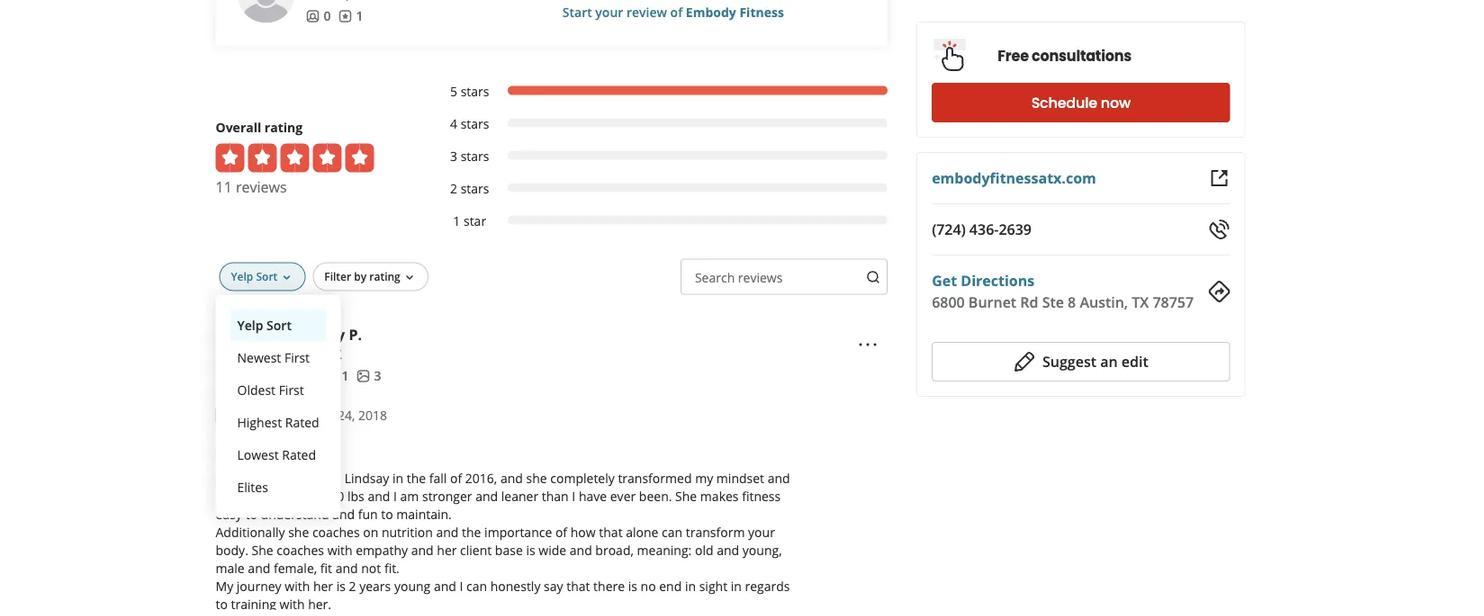 Task type: describe. For each thing, give the bounding box(es) containing it.
filter by rating button
[[313, 263, 428, 292]]

old
[[695, 542, 714, 559]]

get directions link
[[932, 271, 1035, 290]]

1 star
[[453, 213, 486, 230]]

importance
[[485, 524, 552, 541]]

filter by rating
[[324, 269, 401, 284]]

5 star rating image for 11 reviews
[[216, 144, 374, 173]]

0 vertical spatial she
[[526, 470, 547, 487]]

2 stars
[[450, 181, 489, 198]]

search
[[695, 270, 735, 287]]

4 stars
[[450, 116, 489, 133]]

say
[[544, 578, 563, 595]]

filter
[[324, 269, 351, 284]]

i right than
[[572, 488, 576, 505]]

suggest
[[1043, 352, 1097, 371]]

2 inside i started training with lindsay in the fall of 2016, and she completely transformed my mindset and lifestyle. i have lost 20 lbs and i am stronger and leaner than i have ever been. she makes fitness easy to understand and fun to maintain. additionally she coaches on nutrition and the importance of how that alone can transform your body.  she coaches with empathy and her client base is wide and broad, meaning: old and young, male and female, fit and not fit. my journey with her is 2 years young and i can honestly say that there is no end in sight in regards to training with her.
[[349, 578, 356, 595]]

(724) 436-2639
[[932, 220, 1032, 239]]

lbs
[[348, 488, 365, 505]]

and down nutrition
[[411, 542, 434, 559]]

star
[[464, 213, 486, 230]]

1 vertical spatial she
[[252, 542, 273, 559]]

0 vertical spatial that
[[599, 524, 623, 541]]

i right lifestyle.
[[267, 488, 271, 505]]

lowest rated button
[[230, 440, 327, 472]]

and up leaner
[[501, 470, 523, 487]]

2018
[[359, 408, 387, 425]]

suggest an edit
[[1043, 352, 1149, 371]]

2 inside filter reviews by 2 stars rating element
[[450, 181, 457, 198]]

alone
[[626, 524, 659, 541]]

24 phone v2 image
[[1209, 219, 1231, 240]]

male
[[216, 560, 245, 577]]

8
[[1068, 293, 1076, 312]]

my
[[216, 578, 233, 595]]

friends element
[[306, 7, 331, 25]]

search reviews
[[695, 270, 783, 287]]

16 chevron down v2 image
[[402, 271, 417, 286]]

free
[[998, 46, 1029, 66]]

4
[[450, 116, 457, 133]]

get directions 6800 burnet rd ste 8 austin, tx 78757
[[932, 271, 1194, 312]]

directions
[[961, 271, 1035, 290]]

search image
[[867, 271, 881, 285]]

mindset
[[717, 470, 765, 487]]

0 vertical spatial the
[[407, 470, 426, 487]]

filter reviews by 4 stars rating element
[[432, 115, 888, 133]]

0 vertical spatial coaches
[[312, 524, 360, 541]]

6800
[[932, 293, 965, 312]]

how
[[571, 524, 596, 541]]

16 friends v2 image
[[306, 9, 320, 24]]

schedule now link
[[932, 83, 1231, 122]]

3 stars
[[450, 148, 489, 165]]

yelp sort button
[[230, 310, 327, 342]]

first to review
[[234, 436, 310, 451]]

jul
[[320, 408, 334, 425]]

2016,
[[465, 470, 497, 487]]

oldest
[[237, 382, 276, 400]]

24 pencil v2 image
[[1014, 351, 1036, 373]]

oldest first button
[[230, 375, 327, 407]]

start
[[563, 4, 592, 21]]

young
[[394, 578, 431, 595]]

rating inside popup button
[[370, 269, 401, 284]]

5 star rating image for jul 24, 2018
[[216, 407, 313, 425]]

24,
[[338, 408, 355, 425]]

20
[[330, 488, 344, 505]]

menu image
[[858, 334, 879, 356]]

and up fun
[[368, 488, 390, 505]]

austin, inside industry p. austin, tx
[[284, 346, 324, 364]]

start your review of embody fitness
[[563, 4, 784, 21]]

newest first button
[[230, 342, 327, 375]]

photos element
[[356, 368, 381, 386]]

suggest an edit button
[[932, 342, 1231, 382]]

filter reviews by 2 stars rating element
[[432, 180, 888, 198]]

5
[[450, 84, 457, 101]]

24 directions v2 image
[[1209, 281, 1231, 303]]

reviews for 11 reviews
[[236, 178, 287, 197]]

lowest rated
[[237, 447, 316, 464]]

and down transform
[[717, 542, 740, 559]]

industry
[[284, 325, 345, 345]]

0 vertical spatial rating
[[265, 120, 303, 137]]

started
[[222, 470, 264, 487]]

ste
[[1043, 293, 1064, 312]]

with up fit
[[327, 542, 353, 559]]

than
[[542, 488, 569, 505]]

yelp for yelp sort dropdown button
[[231, 269, 253, 284]]

16 chevron down v2 image
[[279, 271, 294, 286]]

(724)
[[932, 220, 966, 239]]

yelp sort for yelp sort button
[[237, 318, 292, 335]]

1 have from the left
[[274, 488, 302, 505]]

rd
[[1021, 293, 1039, 312]]

austin, inside get directions 6800 burnet rd ste 8 austin, tx 78757
[[1080, 293, 1129, 312]]

78757
[[1153, 293, 1194, 312]]

yelp sort button
[[219, 263, 306, 292]]

and up journey
[[248, 560, 270, 577]]

photo of industry p. image
[[216, 326, 273, 384]]

and up fitness
[[768, 470, 790, 487]]

highest rated
[[237, 415, 319, 432]]

young,
[[743, 542, 782, 559]]

and right young
[[434, 578, 456, 595]]

empathy
[[356, 542, 408, 559]]

lowest
[[237, 447, 279, 464]]

p.
[[349, 325, 362, 345]]

stronger
[[422, 488, 472, 505]]

1 horizontal spatial in
[[685, 578, 696, 595]]

to down highest
[[259, 436, 270, 451]]

filter reviews by 5 stars rating element
[[432, 83, 888, 101]]

stars for 5 stars
[[461, 84, 489, 101]]

industry p. austin, tx
[[284, 325, 362, 364]]

0 vertical spatial training
[[268, 470, 313, 487]]

on
[[363, 524, 379, 541]]

free consultations
[[998, 46, 1132, 66]]

consultations
[[1032, 46, 1132, 66]]

reviews for search reviews
[[738, 270, 783, 287]]

client
[[460, 542, 492, 559]]

schedule now
[[1032, 93, 1131, 113]]

yelp for yelp sort button
[[237, 318, 263, 335]]

lindsay
[[345, 470, 389, 487]]

i down client
[[460, 578, 463, 595]]

burnet
[[969, 293, 1017, 312]]



Task type: locate. For each thing, give the bounding box(es) containing it.
0 horizontal spatial 3
[[374, 368, 381, 385]]

reviews element
[[338, 7, 363, 25]]

sort for yelp sort button
[[267, 318, 292, 335]]

1 vertical spatial that
[[567, 578, 590, 595]]

1 vertical spatial rated
[[282, 447, 316, 464]]

0 vertical spatial can
[[662, 524, 683, 541]]

stars up star
[[461, 181, 489, 198]]

yelp inside yelp sort button
[[237, 318, 263, 335]]

have
[[274, 488, 302, 505], [579, 488, 607, 505]]

first inside button
[[284, 350, 310, 367]]

0 horizontal spatial 2
[[349, 578, 356, 595]]

1 horizontal spatial her
[[437, 542, 457, 559]]

yelp
[[231, 269, 253, 284], [237, 318, 263, 335]]

1 horizontal spatial she
[[526, 470, 547, 487]]

1 left 16 photos v2
[[342, 368, 349, 385]]

overall
[[216, 120, 261, 137]]

1 horizontal spatial tx
[[1132, 293, 1149, 312]]

stars
[[461, 84, 489, 101], [461, 116, 489, 133], [461, 148, 489, 165], [461, 181, 489, 198]]

in
[[393, 470, 404, 487], [685, 578, 696, 595], [731, 578, 742, 595]]

first for oldest first
[[279, 382, 304, 400]]

ever
[[610, 488, 636, 505]]

fall
[[429, 470, 447, 487]]

1 vertical spatial her
[[313, 578, 333, 595]]

yelp sort left 16 chevron down v2 image
[[231, 269, 278, 284]]

1 horizontal spatial can
[[662, 524, 683, 541]]

get
[[932, 271, 957, 290]]

your up young,
[[748, 524, 775, 541]]

rating left 16 chevron down v2 icon
[[370, 269, 401, 284]]

sort inside yelp sort dropdown button
[[256, 269, 278, 284]]

training down lowest rated
[[268, 470, 313, 487]]

to up additionally
[[245, 506, 257, 523]]

1 inside reviews element
[[356, 8, 363, 25]]

1 horizontal spatial reviews
[[738, 270, 783, 287]]

rated down highest rated button
[[282, 447, 316, 464]]

0 vertical spatial yelp
[[231, 269, 253, 284]]

there
[[594, 578, 625, 595]]

reviews right the search
[[738, 270, 783, 287]]

journey
[[237, 578, 282, 595]]

3 for 3 stars
[[450, 148, 457, 165]]

rated for highest rated
[[285, 415, 319, 432]]

sort left 16 chevron down v2 image
[[256, 269, 278, 284]]

filter reviews by 3 stars rating element
[[432, 148, 888, 166]]

0 horizontal spatial the
[[407, 470, 426, 487]]

1 vertical spatial first
[[279, 382, 304, 400]]

austin, down industry
[[284, 346, 324, 364]]

1 horizontal spatial 2
[[450, 181, 457, 198]]

completely
[[550, 470, 615, 487]]

rating right overall
[[265, 120, 303, 137]]

fun
[[358, 506, 378, 523]]

yelp sort inside yelp sort button
[[237, 318, 292, 335]]

rated
[[285, 415, 319, 432], [282, 447, 316, 464]]

overall rating
[[216, 120, 303, 137]]

5 star rating image down overall rating
[[216, 144, 374, 173]]

1 5 star rating image from the top
[[216, 144, 374, 173]]

can down client
[[467, 578, 487, 595]]

0 vertical spatial 2
[[450, 181, 457, 198]]

0 horizontal spatial can
[[467, 578, 487, 595]]

2 5 star rating image from the top
[[216, 407, 313, 425]]

tx inside industry p. austin, tx
[[328, 346, 342, 364]]

1 horizontal spatial have
[[579, 488, 607, 505]]

with
[[316, 470, 341, 487], [327, 542, 353, 559], [285, 578, 310, 595], [280, 596, 305, 611]]

1 horizontal spatial austin,
[[1080, 293, 1129, 312]]

is left years
[[337, 578, 346, 595]]

review
[[273, 436, 310, 451]]

body.
[[216, 542, 248, 559]]

transformed
[[618, 470, 692, 487]]

0 horizontal spatial is
[[337, 578, 346, 595]]

stars up 2 stars
[[461, 148, 489, 165]]

yelp up newest
[[237, 318, 263, 335]]

1 horizontal spatial she
[[676, 488, 697, 505]]

2 down 3 stars
[[450, 181, 457, 198]]

stars right 4 at the left of the page
[[461, 116, 489, 133]]

have down completely
[[579, 488, 607, 505]]

1 vertical spatial 1
[[453, 213, 461, 230]]

to down my
[[216, 596, 228, 611]]

her up her.
[[313, 578, 333, 595]]

to right fun
[[381, 506, 393, 523]]

austin, right 8
[[1080, 293, 1129, 312]]

1 vertical spatial rating
[[370, 269, 401, 284]]

tx down industry p. link
[[328, 346, 342, 364]]

an
[[1101, 352, 1118, 371]]

easy
[[216, 506, 242, 523]]

1 horizontal spatial 3
[[450, 148, 457, 165]]

0 vertical spatial first
[[284, 350, 310, 367]]

0 horizontal spatial tx
[[328, 346, 342, 364]]

stars for 2 stars
[[461, 181, 489, 198]]

1 horizontal spatial of
[[556, 524, 567, 541]]

0 vertical spatial yelp sort
[[231, 269, 278, 284]]

jul 24, 2018
[[320, 408, 387, 425]]

2639
[[999, 220, 1032, 239]]

0 horizontal spatial her
[[313, 578, 333, 595]]

11 reviews
[[216, 178, 287, 197]]

1 horizontal spatial the
[[462, 524, 481, 541]]

5 star rating image
[[216, 144, 374, 173], [216, 407, 313, 425]]

1 horizontal spatial is
[[526, 542, 536, 559]]

your
[[596, 4, 623, 21], [748, 524, 775, 541]]

yelp inside yelp sort dropdown button
[[231, 269, 253, 284]]

and right fit
[[336, 560, 358, 577]]

edit
[[1122, 352, 1149, 371]]

1 vertical spatial 5 star rating image
[[216, 407, 313, 425]]

0 horizontal spatial have
[[274, 488, 302, 505]]

3 down 4 at the left of the page
[[450, 148, 457, 165]]

review
[[627, 4, 667, 21]]

0 horizontal spatial your
[[596, 4, 623, 21]]

and down maintain.
[[436, 524, 459, 541]]

2 vertical spatial of
[[556, 524, 567, 541]]

that
[[599, 524, 623, 541], [567, 578, 590, 595]]

0 vertical spatial rated
[[285, 415, 319, 432]]

2 vertical spatial first
[[234, 436, 257, 451]]

first down highest
[[234, 436, 257, 451]]

i left am
[[394, 488, 397, 505]]

of right fall
[[450, 470, 462, 487]]

sort for yelp sort dropdown button
[[256, 269, 278, 284]]

highest
[[237, 415, 282, 432]]

not
[[361, 560, 381, 577]]

is left no on the bottom left of page
[[628, 578, 638, 595]]

fit.
[[384, 560, 400, 577]]

tx left 78757
[[1132, 293, 1149, 312]]

that up 'broad,'
[[599, 524, 623, 541]]

0 horizontal spatial she
[[252, 542, 273, 559]]

and down 2016,
[[476, 488, 498, 505]]

2 horizontal spatial in
[[731, 578, 742, 595]]

first down industry
[[284, 350, 310, 367]]

additionally
[[216, 524, 285, 541]]

end
[[659, 578, 682, 595]]

3 right 16 photos v2
[[374, 368, 381, 385]]

first inside button
[[279, 382, 304, 400]]

0 vertical spatial sort
[[256, 269, 278, 284]]

makes
[[701, 488, 739, 505]]

female,
[[274, 560, 317, 577]]

0 vertical spatial 3
[[450, 148, 457, 165]]

filter reviews by 1 star rating element
[[432, 213, 888, 231]]

reviews
[[236, 178, 287, 197], [738, 270, 783, 287]]

5 stars
[[450, 84, 489, 101]]

16 review v2 image
[[338, 9, 353, 24]]

24 external link v2 image
[[1209, 168, 1231, 189]]

2 horizontal spatial is
[[628, 578, 638, 595]]

  text field
[[681, 260, 888, 296]]

your inside i started training with lindsay in the fall of 2016, and she completely transformed my mindset and lifestyle. i have lost 20 lbs and i am stronger and leaner than i have ever been. she makes fitness easy to understand and fun to maintain. additionally she coaches on nutrition and the importance of how that alone can transform your body.  she coaches with empathy and her client base is wide and broad, meaning: old and young, male and female, fit and not fit. my journey with her is 2 years young and i can honestly say that there is no end in sight in regards to training with her.
[[748, 524, 775, 541]]

of right review
[[671, 4, 683, 21]]

rated up 'review'
[[285, 415, 319, 432]]

fit
[[320, 560, 332, 577]]

honestly
[[491, 578, 541, 595]]

0 vertical spatial your
[[596, 4, 623, 21]]

0 horizontal spatial in
[[393, 470, 404, 487]]

and
[[501, 470, 523, 487], [768, 470, 790, 487], [368, 488, 390, 505], [476, 488, 498, 505], [332, 506, 355, 523], [436, 524, 459, 541], [411, 542, 434, 559], [570, 542, 592, 559], [717, 542, 740, 559], [248, 560, 270, 577], [336, 560, 358, 577], [434, 578, 456, 595]]

her.
[[308, 596, 331, 611]]

she down additionally
[[252, 542, 273, 559]]

0 horizontal spatial of
[[450, 470, 462, 487]]

1 vertical spatial training
[[231, 596, 276, 611]]

the up client
[[462, 524, 481, 541]]

your right start
[[596, 4, 623, 21]]

oldest first
[[237, 382, 304, 400]]

training down journey
[[231, 596, 276, 611]]

am
[[400, 488, 419, 505]]

sort inside yelp sort button
[[267, 318, 292, 335]]

2 horizontal spatial 1
[[453, 213, 461, 230]]

coaches up female, on the left of page
[[277, 542, 324, 559]]

can up 'meaning:'
[[662, 524, 683, 541]]

have up understand
[[274, 488, 302, 505]]

been.
[[639, 488, 672, 505]]

and down "how"
[[570, 542, 592, 559]]

yelp sort for yelp sort dropdown button
[[231, 269, 278, 284]]

schedule
[[1032, 93, 1098, 113]]

coaches
[[312, 524, 360, 541], [277, 542, 324, 559]]

lost
[[305, 488, 327, 505]]

and down "20"
[[332, 506, 355, 523]]

yelp sort up newest
[[237, 318, 292, 335]]

1 vertical spatial austin,
[[284, 346, 324, 364]]

coaches left on
[[312, 524, 360, 541]]

1 vertical spatial your
[[748, 524, 775, 541]]

0 horizontal spatial 1
[[342, 368, 349, 385]]

1 vertical spatial she
[[288, 524, 309, 541]]

industry p. link
[[284, 325, 362, 345]]

i started training with lindsay in the fall of 2016, and she completely transformed my mindset and lifestyle. i have lost 20 lbs and i am stronger and leaner than i have ever been. she makes fitness easy to understand and fun to maintain. additionally she coaches on nutrition and the importance of how that alone can transform your body.  she coaches with empathy and her client base is wide and broad, meaning: old and young, male and female, fit and not fit. my journey with her is 2 years young and i can honestly say that there is no end in sight in regards to training with her.
[[216, 470, 790, 611]]

1 vertical spatial can
[[467, 578, 487, 595]]

embody
[[686, 4, 736, 21]]

lifestyle.
[[216, 488, 264, 505]]

sort up newest first button
[[267, 318, 292, 335]]

1 right 16 review v2 icon
[[356, 8, 363, 25]]

years
[[359, 578, 391, 595]]

newest
[[237, 350, 281, 367]]

with down female, on the left of page
[[285, 578, 310, 595]]

1 vertical spatial coaches
[[277, 542, 324, 559]]

newest first
[[237, 350, 310, 367]]

3 stars from the top
[[461, 148, 489, 165]]

1 vertical spatial 3
[[374, 368, 381, 385]]

by
[[354, 269, 367, 284]]

stars for 3 stars
[[461, 148, 489, 165]]

elites
[[237, 480, 268, 497]]

0 horizontal spatial she
[[288, 524, 309, 541]]

that right the say
[[567, 578, 590, 595]]

1 left star
[[453, 213, 461, 230]]

tx
[[1132, 293, 1149, 312], [328, 346, 342, 364]]

she down my
[[676, 488, 697, 505]]

the up am
[[407, 470, 426, 487]]

in right sight
[[731, 578, 742, 595]]

meaning:
[[637, 542, 692, 559]]

0 horizontal spatial rating
[[265, 120, 303, 137]]

0 vertical spatial 5 star rating image
[[216, 144, 374, 173]]

first up highest rated button
[[279, 382, 304, 400]]

5 star rating image down oldest first
[[216, 407, 313, 425]]

in right end
[[685, 578, 696, 595]]

is left wide
[[526, 542, 536, 559]]

nutrition
[[382, 524, 433, 541]]

elites button
[[230, 472, 327, 505]]

0 vertical spatial reviews
[[236, 178, 287, 197]]

1 vertical spatial yelp sort
[[237, 318, 292, 335]]

austin,
[[1080, 293, 1129, 312], [284, 346, 324, 364]]

1 horizontal spatial your
[[748, 524, 775, 541]]

0 vertical spatial austin,
[[1080, 293, 1129, 312]]

1 vertical spatial reviews
[[738, 270, 783, 287]]

2 vertical spatial 1
[[342, 368, 349, 385]]

1 vertical spatial yelp
[[237, 318, 263, 335]]

she down understand
[[288, 524, 309, 541]]

her
[[437, 542, 457, 559], [313, 578, 333, 595]]

1 vertical spatial 2
[[349, 578, 356, 595]]

i left the 'started' at the left of page
[[216, 470, 219, 487]]

first for newest first
[[284, 350, 310, 367]]

stars for 4 stars
[[461, 116, 489, 133]]

0 horizontal spatial reviews
[[236, 178, 287, 197]]

1 horizontal spatial rating
[[370, 269, 401, 284]]

stars right 5
[[461, 84, 489, 101]]

2 left years
[[349, 578, 356, 595]]

2 stars from the top
[[461, 116, 489, 133]]

1 vertical spatial sort
[[267, 318, 292, 335]]

she
[[676, 488, 697, 505], [252, 542, 273, 559]]

2 horizontal spatial of
[[671, 4, 683, 21]]

training
[[268, 470, 313, 487], [231, 596, 276, 611]]

436-
[[970, 220, 999, 239]]

0 vertical spatial tx
[[1132, 293, 1149, 312]]

11
[[216, 178, 232, 197]]

wide
[[539, 542, 567, 559]]

3 for 3
[[374, 368, 381, 385]]

yelp left 16 chevron down v2 image
[[231, 269, 253, 284]]

1 vertical spatial the
[[462, 524, 481, 541]]

of up wide
[[556, 524, 567, 541]]

1 horizontal spatial 1
[[356, 8, 363, 25]]

1 vertical spatial tx
[[328, 346, 342, 364]]

0 vertical spatial her
[[437, 542, 457, 559]]

4 stars from the top
[[461, 181, 489, 198]]

tx inside get directions 6800 burnet rd ste 8 austin, tx 78757
[[1132, 293, 1149, 312]]

0 horizontal spatial that
[[567, 578, 590, 595]]

in up am
[[393, 470, 404, 487]]

0 vertical spatial she
[[676, 488, 697, 505]]

0 vertical spatial of
[[671, 4, 683, 21]]

maintain.
[[397, 506, 452, 523]]

rated for lowest rated
[[282, 447, 316, 464]]

1 stars from the top
[[461, 84, 489, 101]]

1 vertical spatial of
[[450, 470, 462, 487]]

3 inside photos element
[[374, 368, 381, 385]]

2 have from the left
[[579, 488, 607, 505]]

with left her.
[[280, 596, 305, 611]]

0 horizontal spatial austin,
[[284, 346, 324, 364]]

0
[[324, 8, 331, 25]]

1 horizontal spatial that
[[599, 524, 623, 541]]

yelp sort inside yelp sort dropdown button
[[231, 269, 278, 284]]

she up leaner
[[526, 470, 547, 487]]

16 photos v2 image
[[356, 370, 371, 384]]

with up "20"
[[316, 470, 341, 487]]

her left client
[[437, 542, 457, 559]]

reviews right 11
[[236, 178, 287, 197]]

0 vertical spatial 1
[[356, 8, 363, 25]]



Task type: vqa. For each thing, say whether or not it's contained in the screenshot.
FIRST inside the 'button'
yes



